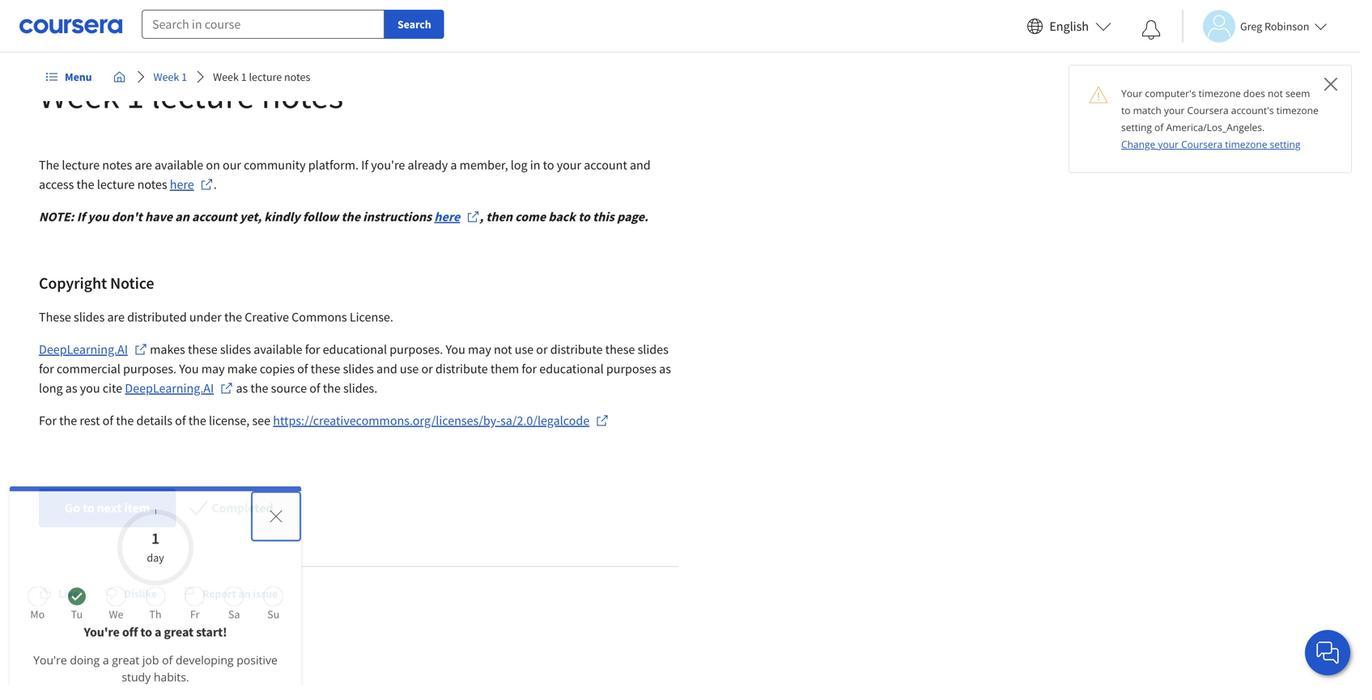 Task type: locate. For each thing, give the bounding box(es) containing it.
1
[[181, 70, 187, 84], [241, 70, 247, 84], [127, 73, 144, 118], [151, 472, 160, 492]]

as right long
[[65, 380, 77, 397]]

0 horizontal spatial and
[[376, 361, 397, 377]]

0 vertical spatial educational
[[323, 342, 387, 358]]

0 horizontal spatial you're
[[33, 596, 67, 611]]

opens in a new tab image for the lecture notes are available on our community platform. if you're already a member, log in to your account and access the lecture notes
[[201, 178, 213, 191]]

1 horizontal spatial are
[[135, 157, 152, 173]]

0 vertical spatial account
[[584, 157, 627, 173]]

0 horizontal spatial a
[[103, 596, 109, 611]]

1 vertical spatial your
[[1158, 138, 1179, 151]]

may up them
[[468, 342, 491, 358]]

opens in a new tab image down on
[[201, 178, 213, 191]]

the right "for"
[[59, 413, 77, 429]]

for right them
[[522, 361, 537, 377]]

for down commons
[[305, 342, 320, 358]]

week 1 lecture notes
[[213, 70, 310, 84], [39, 73, 343, 118]]

1 horizontal spatial week
[[153, 70, 179, 84]]

may left make
[[201, 361, 225, 377]]

0 vertical spatial great
[[164, 567, 193, 584]]

purposes. down license.
[[390, 342, 443, 358]]

positive
[[237, 596, 278, 611]]

or
[[536, 342, 548, 358], [421, 361, 433, 377]]

deeplearning.ai up commercial
[[39, 342, 128, 358]]

you're left 'doing'
[[33, 596, 67, 611]]

not up them
[[494, 342, 512, 358]]

to right in
[[543, 157, 554, 173]]

our
[[223, 157, 241, 173]]

1 vertical spatial you
[[80, 380, 100, 397]]

makes these slides available for educational purposes. you may not use or distribute these slides for commercial purposes. you may make copies of these slides and use or distribute them for educational purposes as long as you cite
[[39, 342, 674, 397]]

your down computer's at right top
[[1164, 104, 1185, 117]]

week down coursera image
[[39, 73, 120, 118]]

1 horizontal spatial a
[[155, 567, 161, 584]]

warning image
[[1089, 85, 1108, 104]]

commercial
[[57, 361, 120, 377]]

to left "this"
[[578, 209, 590, 225]]

1 day
[[147, 472, 164, 508]]

use up them
[[515, 342, 534, 358]]

available up 'copies'
[[254, 342, 302, 358]]

these up purposes
[[605, 342, 635, 358]]

educational down license.
[[323, 342, 387, 358]]

you're down we
[[84, 567, 120, 584]]

great
[[164, 567, 193, 584], [112, 596, 139, 611]]

of right job
[[162, 596, 173, 611]]

great down fr
[[164, 567, 193, 584]]

week inside week 1 lecture notes link
[[213, 70, 239, 84]]

of down match
[[1154, 121, 1164, 134]]

the right follow
[[341, 209, 360, 225]]

account inside the lecture notes are available on our community platform. if you're already a member, log in to your account and access the lecture notes
[[584, 157, 627, 173]]

if left you're
[[361, 157, 368, 173]]

of right details
[[175, 413, 186, 429]]

0 vertical spatial may
[[468, 342, 491, 358]]

the
[[77, 176, 94, 193], [341, 209, 360, 225], [224, 309, 242, 325], [250, 380, 268, 397], [323, 380, 341, 397], [59, 413, 77, 429], [116, 413, 134, 429], [188, 413, 206, 429]]

1 horizontal spatial for
[[305, 342, 320, 358]]

1 horizontal spatial here link
[[434, 207, 480, 227]]

timezone
[[1199, 87, 1241, 100], [1276, 104, 1319, 117], [1225, 138, 1267, 151]]

lecture up access
[[62, 157, 100, 173]]

a down th
[[155, 567, 161, 584]]

you're inside you're doing a great job of developing positive study habits.
[[33, 596, 67, 611]]

1 vertical spatial and
[[376, 361, 397, 377]]

2 horizontal spatial week
[[213, 70, 239, 84]]

or up https://creativecommons.org/licenses/by-sa/2.0/legalcode
[[421, 361, 433, 377]]

and inside makes these slides available for educational purposes. you may not use or distribute these slides for commercial purposes. you may make copies of these slides and use or distribute them for educational purposes as long as you cite
[[376, 361, 397, 377]]

coursera up america/los_angeles.
[[1187, 104, 1229, 117]]

a inside you're doing a great job of developing positive study habits.
[[103, 596, 109, 611]]

0 vertical spatial if
[[361, 157, 368, 173]]

0 vertical spatial or
[[536, 342, 548, 358]]

your
[[1164, 104, 1185, 117], [1158, 138, 1179, 151], [557, 157, 581, 173]]

0 horizontal spatial if
[[77, 209, 85, 225]]

rest
[[80, 413, 100, 429]]

and up page.
[[630, 157, 651, 173]]

1 horizontal spatial educational
[[539, 361, 604, 377]]

available
[[155, 157, 203, 173], [254, 342, 302, 358]]

menu
[[65, 70, 92, 84]]

1 vertical spatial account
[[192, 209, 237, 225]]

robinson
[[1265, 19, 1309, 34]]

0 vertical spatial are
[[135, 157, 152, 173]]

notes up community
[[261, 73, 343, 118]]

purposes.
[[390, 342, 443, 358], [123, 361, 177, 377]]

opens in a new tab image down make
[[220, 382, 233, 395]]

1 vertical spatial here
[[434, 209, 460, 225]]

2 horizontal spatial these
[[605, 342, 635, 358]]

not right does
[[1268, 87, 1283, 100]]

timezone down seem
[[1276, 104, 1319, 117]]

1 vertical spatial great
[[112, 596, 139, 611]]

to down your
[[1121, 104, 1131, 117]]

1 inside 1 day
[[151, 472, 160, 492]]

slides up make
[[220, 342, 251, 358]]

1 horizontal spatial here
[[434, 209, 460, 225]]

educational
[[323, 342, 387, 358], [539, 361, 604, 377]]

setting up change
[[1121, 121, 1152, 134]]

slides.
[[343, 380, 377, 397]]

computer's
[[1145, 87, 1196, 100]]

2 horizontal spatial as
[[659, 361, 671, 377]]

greg robinson
[[1240, 19, 1309, 34]]

2 vertical spatial a
[[103, 596, 109, 611]]

1 horizontal spatial available
[[254, 342, 302, 358]]

here link left 'then'
[[434, 207, 480, 227]]

0 horizontal spatial use
[[400, 361, 419, 377]]

study
[[122, 613, 151, 628]]

the inside the lecture notes are available on our community platform. if you're already a member, log in to your account and access the lecture notes
[[77, 176, 94, 193]]

here left ,
[[434, 209, 460, 225]]

here up an
[[170, 176, 194, 193]]

platform.
[[308, 157, 359, 173]]

opens in a new tab image left 'then'
[[467, 210, 480, 223]]

1 horizontal spatial you
[[446, 342, 465, 358]]

great up "study"
[[112, 596, 139, 611]]

here link down on
[[170, 175, 213, 194]]

of
[[1154, 121, 1164, 134], [297, 361, 308, 377], [309, 380, 320, 397], [103, 413, 113, 429], [175, 413, 186, 429], [162, 596, 173, 611]]

to
[[1121, 104, 1131, 117], [543, 157, 554, 173], [578, 209, 590, 225], [83, 500, 94, 517], [140, 567, 152, 584]]

opens in a new tab image
[[201, 178, 213, 191], [467, 210, 480, 223], [220, 382, 233, 395], [596, 414, 609, 427]]

keep learning
[[118, 656, 193, 670]]

not
[[1268, 87, 1283, 100], [494, 342, 512, 358]]

0 horizontal spatial educational
[[323, 342, 387, 358]]

week right home 'icon'
[[153, 70, 179, 84]]

1 horizontal spatial great
[[164, 567, 193, 584]]

0 horizontal spatial not
[[494, 342, 512, 358]]

your right change
[[1158, 138, 1179, 151]]

available left on
[[155, 157, 203, 173]]

https://creativecommons.org/licenses/by-sa/2.0/legalcode link
[[273, 411, 609, 431]]

notes up don't
[[102, 157, 132, 173]]

your computer's timezone does not seem to match your coursera account's timezone setting of america/los_angeles. change your coursera timezone setting
[[1121, 87, 1319, 151]]

use up https://creativecommons.org/licenses/by-sa/2.0/legalcode
[[400, 361, 419, 377]]

lecture up don't
[[97, 176, 135, 193]]

1 vertical spatial available
[[254, 342, 302, 358]]

lecture up on
[[151, 73, 254, 118]]

these down under
[[188, 342, 217, 358]]

distribute left them
[[435, 361, 488, 377]]

1 vertical spatial if
[[77, 209, 85, 225]]

1 vertical spatial here link
[[434, 207, 480, 227]]

0 vertical spatial purposes.
[[390, 342, 443, 358]]

or up the sa/2.0/legalcode
[[536, 342, 548, 358]]

as right purposes
[[659, 361, 671, 377]]

your inside the lecture notes are available on our community platform. if you're already a member, log in to your account and access the lecture notes
[[557, 157, 581, 173]]

are up have
[[135, 157, 152, 173]]

0 vertical spatial here link
[[170, 175, 213, 194]]

deeplearning.ai link up for the rest of the details of the license, see
[[125, 379, 233, 398]]

deeplearning.ai link up commercial
[[39, 340, 147, 359]]

copies
[[260, 361, 295, 377]]

to right go
[[83, 500, 94, 517]]

timezone down account's
[[1225, 138, 1267, 151]]

0 horizontal spatial here link
[[170, 175, 213, 194]]

0 vertical spatial and
[[630, 157, 651, 173]]

greg
[[1240, 19, 1262, 34]]

1 horizontal spatial account
[[584, 157, 627, 173]]

1 horizontal spatial if
[[361, 157, 368, 173]]

0 horizontal spatial these
[[188, 342, 217, 358]]

sa/2.0/legalcode
[[500, 413, 590, 429]]

1 vertical spatial a
[[155, 567, 161, 584]]

week right week 1
[[213, 70, 239, 84]]

account right an
[[192, 209, 237, 225]]

0 horizontal spatial setting
[[1121, 121, 1152, 134]]

0 vertical spatial available
[[155, 157, 203, 173]]

0 horizontal spatial or
[[421, 361, 433, 377]]

reading completed element
[[212, 499, 273, 518]]

2 vertical spatial timezone
[[1225, 138, 1267, 151]]

0 vertical spatial not
[[1268, 87, 1283, 100]]

does
[[1243, 87, 1265, 100]]

1 horizontal spatial or
[[536, 342, 548, 358]]

purposes
[[606, 361, 657, 377]]

1 vertical spatial are
[[107, 309, 125, 325]]

you left don't
[[88, 209, 109, 225]]

a right already
[[450, 157, 457, 173]]

purposes. down opens in a new tab image
[[123, 361, 177, 377]]

account up "this"
[[584, 157, 627, 173]]

0 vertical spatial coursera
[[1187, 104, 1229, 117]]

0 horizontal spatial may
[[201, 361, 225, 377]]

you down commercial
[[80, 380, 100, 397]]

are
[[135, 157, 152, 173], [107, 309, 125, 325]]

2 horizontal spatial a
[[450, 157, 457, 173]]

next
[[97, 500, 122, 517]]

0 horizontal spatial you
[[179, 361, 199, 377]]

1 horizontal spatial not
[[1268, 87, 1283, 100]]

job
[[142, 596, 159, 611]]

0 horizontal spatial available
[[155, 157, 203, 173]]

1 vertical spatial may
[[201, 361, 225, 377]]

the right access
[[77, 176, 94, 193]]

you're
[[84, 567, 120, 584], [33, 596, 67, 611]]

if inside the lecture notes are available on our community platform. if you're already a member, log in to your account and access the lecture notes
[[361, 157, 368, 173]]

1 horizontal spatial use
[[515, 342, 534, 358]]

0 vertical spatial a
[[450, 157, 457, 173]]

commons
[[292, 309, 347, 325]]

account
[[584, 157, 627, 173], [192, 209, 237, 225]]

for up long
[[39, 361, 54, 377]]

educational up the sa/2.0/legalcode
[[539, 361, 604, 377]]

if
[[361, 157, 368, 173], [77, 209, 85, 225]]

opens in a new tab image inside https://creativecommons.org/licenses/by-sa/2.0/legalcode link
[[596, 414, 609, 427]]

opens in a new tab image for note: if you don't have an account yet, kindly follow the instructions
[[467, 210, 480, 223]]

1 vertical spatial you
[[179, 361, 199, 377]]

and up slides.
[[376, 361, 397, 377]]

week
[[153, 70, 179, 84], [213, 70, 239, 84], [39, 73, 120, 118]]

2 vertical spatial your
[[557, 157, 581, 173]]

go
[[65, 500, 80, 517]]

1 vertical spatial educational
[[539, 361, 604, 377]]

for
[[39, 413, 57, 429]]

if right note:
[[77, 209, 85, 225]]

you
[[88, 209, 109, 225], [80, 380, 100, 397]]

https://creativecommons.org/licenses/by-sa/2.0/legalcode
[[273, 413, 590, 429]]

source
[[271, 380, 307, 397]]

week 1 lecture notes up on
[[39, 73, 343, 118]]

week 1 link
[[147, 62, 194, 91]]

distribute up the sa/2.0/legalcode
[[550, 342, 603, 358]]

you down "makes"
[[179, 361, 199, 377]]

of up as the source of the slides.
[[297, 361, 308, 377]]

a right 'doing'
[[103, 596, 109, 611]]

1 vertical spatial coursera
[[1181, 138, 1223, 151]]

the down make
[[250, 380, 268, 397]]

notes up have
[[137, 176, 167, 193]]

start!
[[196, 567, 227, 584]]

page.
[[617, 209, 648, 225]]

to inside button
[[83, 500, 94, 517]]

here link
[[170, 175, 213, 194], [434, 207, 480, 227]]

you're for you're doing a great job of developing positive study habits.
[[33, 596, 67, 611]]

1 horizontal spatial setting
[[1270, 138, 1301, 151]]

0 vertical spatial deeplearning.ai
[[39, 342, 128, 358]]

1 horizontal spatial you're
[[84, 567, 120, 584]]

of inside your computer's timezone does not seem to match your coursera account's timezone setting of america/los_angeles. change your coursera timezone setting
[[1154, 121, 1164, 134]]

1 vertical spatial purposes.
[[123, 361, 177, 377]]

0 horizontal spatial purposes.
[[123, 361, 177, 377]]

notes
[[284, 70, 310, 84], [261, 73, 343, 118], [102, 157, 132, 173], [137, 176, 167, 193]]

make
[[227, 361, 257, 377]]

0 vertical spatial here
[[170, 176, 194, 193]]

0 horizontal spatial great
[[112, 596, 139, 611]]

opens in a new tab image right the sa/2.0/legalcode
[[596, 414, 609, 427]]

menu button
[[39, 62, 98, 91]]

1 horizontal spatial may
[[468, 342, 491, 358]]

of inside makes these slides available for educational purposes. you may not use or distribute these slides for commercial purposes. you may make copies of these slides and use or distribute them for educational purposes as long as you cite
[[297, 361, 308, 377]]

0 horizontal spatial here
[[170, 176, 194, 193]]

1 vertical spatial you're
[[33, 596, 67, 611]]

0 vertical spatial distribute
[[550, 342, 603, 358]]

you up https://creativecommons.org/licenses/by-sa/2.0/legalcode link
[[446, 342, 465, 358]]

and
[[630, 157, 651, 173], [376, 361, 397, 377]]

not inside makes these slides available for educational purposes. you may not use or distribute these slides for commercial purposes. you may make copies of these slides and use or distribute them for educational purposes as long as you cite
[[494, 342, 512, 358]]

coursera down america/los_angeles.
[[1181, 138, 1223, 151]]

.
[[213, 176, 217, 193]]

deeplearning.ai up for the rest of the details of the license, see
[[125, 380, 214, 397]]

here for .
[[170, 176, 194, 193]]

1 vertical spatial not
[[494, 342, 512, 358]]

are down notice
[[107, 309, 125, 325]]

use
[[515, 342, 534, 358], [400, 361, 419, 377]]

your right in
[[557, 157, 581, 173]]

timezone mismatch warning modal dialog
[[1069, 65, 1352, 173]]

timezone up america/los_angeles.
[[1199, 87, 1241, 100]]

✕ button
[[1323, 70, 1338, 97]]

as down make
[[236, 380, 248, 397]]

1 horizontal spatial and
[[630, 157, 651, 173]]

0 horizontal spatial are
[[107, 309, 125, 325]]

here link for , then come back to this page.
[[434, 207, 480, 227]]

opens in a new tab image for for the rest of the details of the license, see
[[596, 414, 609, 427]]

note: if you don't have an account yet, kindly follow the instructions
[[39, 209, 434, 225]]



Task type: vqa. For each thing, say whether or not it's contained in the screenshot.
the bottom 'timezone'
yes



Task type: describe. For each thing, give the bounding box(es) containing it.
note:
[[39, 209, 74, 225]]

license,
[[209, 413, 250, 429]]

license.
[[350, 309, 393, 325]]

0 vertical spatial you
[[446, 342, 465, 358]]

community
[[244, 157, 306, 173]]

doing
[[70, 596, 100, 611]]

0 vertical spatial setting
[[1121, 121, 1152, 134]]

the left details
[[116, 413, 134, 429]]

kindly
[[264, 209, 300, 225]]

them
[[490, 361, 519, 377]]

seem
[[1286, 87, 1310, 100]]

you inside makes these slides available for educational purposes. you may not use or distribute these slides for commercial purposes. you may make copies of these slides and use or distribute them for educational purposes as long as you cite
[[80, 380, 100, 397]]

developing
[[176, 596, 234, 611]]

come
[[515, 209, 546, 225]]

we
[[109, 550, 123, 565]]

1 horizontal spatial these
[[311, 361, 340, 377]]

of right "source"
[[309, 380, 320, 397]]

0 vertical spatial timezone
[[1199, 87, 1241, 100]]

habits.
[[154, 613, 189, 628]]

in
[[530, 157, 540, 173]]

week 1
[[153, 70, 187, 84]]

have
[[145, 209, 173, 225]]

completed
[[212, 500, 273, 517]]

item
[[124, 500, 150, 517]]

your
[[1121, 87, 1142, 100]]

notice
[[110, 273, 154, 293]]

1 horizontal spatial purposes.
[[390, 342, 443, 358]]

account's
[[1231, 104, 1274, 117]]

change
[[1121, 138, 1155, 151]]

to inside your computer's timezone does not seem to match your coursera account's timezone setting of america/los_angeles. change your coursera timezone setting
[[1121, 104, 1131, 117]]

the
[[39, 157, 59, 173]]

the lecture notes are available on our community platform. if you're already a member, log in to your account and access the lecture notes
[[39, 157, 653, 193]]

0 vertical spatial deeplearning.ai link
[[39, 340, 147, 359]]

the left license, in the left of the page
[[188, 413, 206, 429]]

english
[[1049, 18, 1089, 34]]

under
[[189, 309, 222, 325]]

copyright
[[39, 273, 107, 293]]

for the rest of the details of the license, see
[[39, 413, 273, 429]]

log
[[511, 157, 527, 173]]

0 horizontal spatial as
[[65, 380, 77, 397]]

0 vertical spatial your
[[1164, 104, 1185, 117]]

Search in course text field
[[142, 10, 385, 39]]

greg robinson button
[[1182, 10, 1327, 43]]

day
[[147, 494, 164, 508]]

opens in a new tab image
[[134, 343, 147, 356]]

on
[[206, 157, 220, 173]]

of right 'rest'
[[103, 413, 113, 429]]

home image
[[113, 70, 126, 83]]

1 vertical spatial timezone
[[1276, 104, 1319, 117]]

notes down "search in course" text field
[[284, 70, 310, 84]]

back
[[548, 209, 576, 225]]

1 vertical spatial deeplearning.ai
[[125, 380, 214, 397]]

available inside the lecture notes are available on our community platform. if you're already a member, log in to your account and access the lecture notes
[[155, 157, 203, 173]]

1 horizontal spatial distribute
[[550, 342, 603, 358]]

https://creativecommons.org/licenses/by-
[[273, 413, 500, 429]]

distributed
[[127, 309, 187, 325]]

like
[[58, 587, 79, 602]]

1 vertical spatial use
[[400, 361, 419, 377]]

see
[[252, 413, 270, 429]]

opens in a new tab image inside deeplearning.ai link
[[220, 382, 233, 395]]

show notifications image
[[1141, 20, 1161, 40]]

search button
[[385, 10, 444, 39]]

0 vertical spatial use
[[515, 342, 534, 358]]

,
[[480, 209, 483, 225]]

cite
[[103, 380, 122, 397]]

slides up purposes
[[638, 342, 669, 358]]

week inside week 1 link
[[153, 70, 179, 84]]

week 1 lecture notes link
[[206, 62, 317, 91]]

of inside you're doing a great job of developing positive study habits.
[[162, 596, 173, 611]]

america/los_angeles.
[[1166, 121, 1265, 134]]

then
[[486, 209, 512, 225]]

creative
[[245, 309, 289, 325]]

2 horizontal spatial for
[[522, 361, 537, 377]]

0 horizontal spatial week
[[39, 73, 120, 118]]

long
[[39, 380, 63, 397]]

0 horizontal spatial account
[[192, 209, 237, 225]]

not inside your computer's timezone does not seem to match your coursera account's timezone setting of america/los_angeles. change your coursera timezone setting
[[1268, 87, 1283, 100]]

access
[[39, 176, 74, 193]]

1 vertical spatial deeplearning.ai link
[[125, 379, 233, 398]]

instructions
[[363, 209, 432, 225]]

these
[[39, 309, 71, 325]]

copyright notice
[[39, 273, 154, 293]]

yet,
[[240, 209, 262, 225]]

available inside makes these slides available for educational purposes. you may not use or distribute these slides for commercial purposes. you may make copies of these slides and use or distribute them for educational purposes as long as you cite
[[254, 342, 302, 358]]

here link for .
[[170, 175, 213, 194]]

, then come back to this page.
[[480, 209, 648, 225]]

lecture down "search in course" text field
[[249, 70, 282, 84]]

the left slides.
[[323, 380, 341, 397]]

these slides are distributed under the creative commons license.
[[39, 309, 393, 325]]

don't
[[111, 209, 142, 225]]

the right under
[[224, 309, 242, 325]]

1 vertical spatial or
[[421, 361, 433, 377]]

follow
[[303, 209, 339, 225]]

fr
[[190, 550, 199, 565]]

makes
[[150, 342, 185, 358]]

1 horizontal spatial as
[[236, 380, 248, 397]]

dislike button
[[98, 580, 163, 609]]

coursera image
[[19, 13, 122, 39]]

an
[[175, 209, 189, 225]]

slides up slides.
[[343, 361, 374, 377]]

slides right these
[[74, 309, 105, 325]]

0 vertical spatial you
[[88, 209, 109, 225]]

to right off
[[140, 567, 152, 584]]

here for , then come back to this page.
[[434, 209, 460, 225]]

like button
[[32, 580, 85, 609]]

to inside the lecture notes are available on our community platform. if you're already a member, log in to your account and access the lecture notes
[[543, 157, 554, 173]]

change your coursera timezone setting link
[[1121, 138, 1301, 151]]

as the source of the slides.
[[233, 380, 377, 397]]

you're for you're off to a great start!
[[84, 567, 120, 584]]

off
[[122, 567, 138, 584]]

✕
[[1323, 70, 1338, 97]]

0 horizontal spatial distribute
[[435, 361, 488, 377]]

you're doing a great job of developing positive study habits.
[[33, 596, 278, 628]]

go to next item button
[[39, 489, 176, 528]]

search
[[397, 17, 431, 32]]

great inside you're doing a great job of developing positive study habits.
[[112, 596, 139, 611]]

a inside the lecture notes are available on our community platform. if you're already a member, log in to your account and access the lecture notes
[[450, 157, 457, 173]]

th
[[149, 550, 162, 565]]

match
[[1133, 104, 1162, 117]]

dislike
[[124, 587, 157, 602]]

this
[[593, 209, 614, 225]]

you're off to a great start!
[[84, 567, 227, 584]]

and inside the lecture notes are available on our community platform. if you're already a member, log in to your account and access the lecture notes
[[630, 157, 651, 173]]

keep
[[118, 656, 144, 670]]

details
[[136, 413, 172, 429]]

you're
[[371, 157, 405, 173]]

week 1 lecture notes down "search in course" text field
[[213, 70, 310, 84]]

chat with us image
[[1315, 640, 1341, 666]]

1 vertical spatial setting
[[1270, 138, 1301, 151]]

learning
[[147, 656, 193, 670]]

0 horizontal spatial for
[[39, 361, 54, 377]]

are inside the lecture notes are available on our community platform. if you're already a member, log in to your account and access the lecture notes
[[135, 157, 152, 173]]



